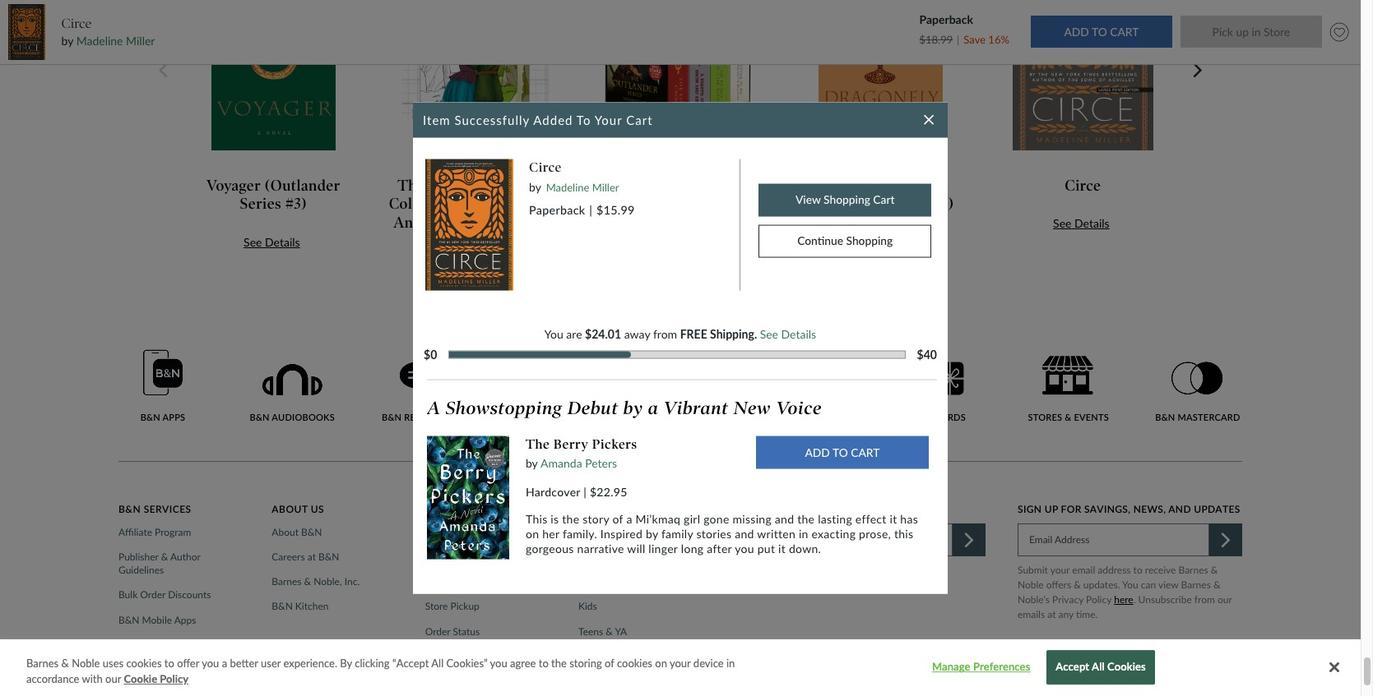 Task type: describe. For each thing, give the bounding box(es) containing it.
book cover:the berry pickers image
[[427, 437, 509, 560]]

in inside dragonfly in amber (outlander series #2)
[[884, 177, 898, 195]]

1 horizontal spatial order
[[425, 626, 450, 638]]

b&n reads blog link
[[377, 359, 466, 424]]

mi'kmaq
[[636, 512, 681, 526]]

b&n membership link
[[118, 639, 201, 652]]

#3)
[[285, 195, 307, 213]]

amanda peters link
[[541, 456, 617, 470]]

the left lasting
[[797, 512, 815, 526]]

covid safety link
[[425, 551, 485, 565]]

b&n for b&n apps
[[140, 412, 160, 423]]

at inside careers at b&n link
[[307, 551, 316, 564]]

see details link up in store pickup link
[[760, 327, 816, 341]]

| for pickers
[[584, 485, 587, 499]]

paperback for paperback
[[919, 13, 973, 26]]

agree
[[510, 657, 536, 670]]

privacy alert dialog
[[0, 640, 1361, 697]]

details for dragonfly in amber (outlander series #2)
[[872, 235, 907, 249]]

1 vertical spatial cart
[[873, 192, 895, 206]]

b&n for b&n podcast
[[518, 412, 538, 423]]

successfully
[[455, 112, 530, 127]]

& down email
[[1074, 579, 1081, 591]]

any time.
[[1058, 609, 1098, 621]]

noble inside barnes & noble uses cookies to offer you a better user experience. by clicking "accept all cookies" you agree to the storing of cookies on your device in accordance with our
[[72, 657, 100, 670]]

submit
[[1018, 564, 1048, 577]]

lasting
[[818, 512, 852, 526]]

& right view
[[1213, 579, 1220, 591]]

to inside submit your email address to receive barnes & noble offers & updates. you can view barnes & noble's privacy policy
[[1133, 564, 1142, 577]]

membership
[[142, 639, 196, 651]]

b&n for b&n membership
[[118, 639, 139, 651]]

about for about b&n
[[272, 526, 299, 539]]

books link
[[578, 526, 610, 540]]

center
[[448, 526, 478, 539]]

1 horizontal spatial you
[[490, 657, 507, 670]]

see details for the official outlander coloring book: volume 2: an adult coloring book
[[446, 254, 502, 268]]

dragonfly
[[813, 177, 880, 195]]

b&n kitchen
[[272, 601, 329, 613]]

a inside barnes & noble uses cookies to offer you a better user experience. by clicking "accept all cookies" you agree to the storing of cookies on your device in accordance with our
[[222, 657, 227, 670]]

. unsubscribe from our emails at                         any time.
[[1018, 594, 1232, 621]]

madeline miller link for by
[[546, 180, 619, 194]]

item successfully added to your cart dialog
[[413, 102, 948, 595]]

by inside the circe by madeline miller
[[61, 34, 73, 48]]

item
[[423, 112, 451, 127]]

1 horizontal spatial help
[[461, 503, 487, 516]]

circe by madeline miller
[[61, 15, 155, 48]]

a left membership
[[648, 397, 659, 419]]

in inside barnes & noble uses cookies to offer you a better user experience. by clicking "accept all cookies" you agree to the storing of cookies on your device in accordance with our
[[726, 657, 735, 670]]

1 horizontal spatial and
[[775, 512, 794, 526]]

b&n membership link
[[636, 362, 725, 424]]

mastercard
[[1178, 412, 1240, 423]]

details for the official outlander coloring book: volume 2: an adult coloring book
[[467, 254, 502, 268]]

the for official
[[398, 177, 425, 195]]

voyager
[[207, 177, 261, 195]]

view
[[796, 192, 821, 206]]

b&n apps link
[[118, 349, 207, 424]]

madeline for circe by madeline miller
[[546, 180, 589, 194]]

0 horizontal spatial to
[[164, 657, 174, 670]]

0 horizontal spatial coloring
[[389, 195, 449, 213]]

product
[[425, 651, 459, 663]]

& inside barnes & noble uses cookies to offer you a better user experience. by clicking "accept all cookies" you agree to the storing of cookies on your device in accordance with our
[[61, 657, 69, 670]]

for
[[1061, 503, 1082, 516]]

affiliate
[[118, 526, 152, 539]]

b&n for b&n mastercard
[[1155, 412, 1175, 423]]

barnes up view
[[1179, 564, 1208, 577]]

careers
[[272, 551, 305, 564]]

pickup
[[815, 412, 849, 423]]

book:
[[453, 195, 492, 213]]

are
[[566, 327, 582, 341]]

1 horizontal spatial coloring
[[459, 214, 519, 232]]

your
[[595, 112, 622, 127]]

from inside item successfully added to your cart dialog
[[653, 327, 677, 341]]

voyager (outlander series #3)
[[207, 177, 340, 213]]

preferences
[[973, 661, 1030, 674]]

details inside item successfully added to your cart dialog
[[781, 327, 816, 341]]

0 vertical spatial it
[[890, 512, 897, 526]]

by inside the berry pickers by amanda peters
[[526, 456, 538, 470]]

publisher & author guidelines link
[[118, 551, 250, 578]]

view shopping cart
[[796, 192, 895, 206]]

bulk order discounts link
[[118, 589, 216, 603]]

author
[[170, 551, 200, 564]]

pickers
[[592, 437, 637, 452]]

see for dragonfly in amber (outlander series #2)
[[851, 235, 869, 249]]

written
[[757, 527, 796, 541]]

see details for circe
[[1053, 217, 1110, 231]]

1 horizontal spatial store
[[798, 503, 830, 516]]

peters
[[585, 456, 617, 470]]

an
[[393, 214, 413, 232]]

affiliate program link
[[118, 526, 196, 540]]

up
[[1045, 503, 1058, 516]]

you are $24.01 away from free shipping . see details
[[544, 327, 816, 341]]

careers at b&n
[[272, 551, 339, 564]]

our inside barnes & noble uses cookies to offer you a better user experience. by clicking "accept all cookies" you agree to the storing of cookies on your device in accordance with our
[[105, 673, 121, 687]]

a showstopping debut by a vibrant new voice
[[427, 397, 822, 419]]

user
[[261, 657, 281, 670]]

help center
[[425, 526, 478, 539]]

circe option
[[985, 0, 1187, 270]]

find a store
[[761, 503, 830, 516]]

status
[[453, 626, 480, 638]]

view details image inside circe option
[[1012, 0, 1154, 151]]

blog
[[437, 412, 461, 423]]

store pickup
[[425, 601, 479, 613]]

official
[[429, 177, 480, 195]]

apps
[[174, 614, 196, 627]]

you inside dialog
[[544, 327, 563, 341]]

teens & ya
[[578, 626, 627, 638]]

0 horizontal spatial you
[[202, 657, 219, 670]]

paperback for paperback | $15.99
[[529, 203, 585, 217]]

a
[[427, 397, 441, 419]]

madeline for circe by madeline miller
[[76, 34, 123, 48]]

policy inside the privacy alert dialog
[[160, 673, 188, 687]]

policy inside submit your email address to receive barnes & noble offers & updates. you can view barnes & noble's privacy policy
[[1086, 594, 1112, 606]]

teens
[[578, 626, 603, 638]]

away
[[624, 327, 650, 341]]

mobile
[[142, 614, 172, 627]]

$24.01
[[585, 327, 621, 341]]

voyager (outlander series #3) option
[[175, 0, 378, 270]]

shopping for view
[[824, 192, 870, 206]]

noble's
[[1018, 594, 1050, 606]]

circe image
[[8, 4, 45, 60]]

the inside barnes & noble uses cookies to offer you a better user experience. by clicking "accept all cookies" you agree to the storing of cookies on your device in accordance with our
[[551, 657, 567, 670]]

continue shopping button
[[759, 225, 931, 258]]

long
[[681, 542, 704, 556]]

in inside 'this is the story of a mi'kmaq girl gone missing and the lasting effect it has on her family. inspired by family stories and written in exacting prose, this gorgeous narrative will linger long after you put it down.'
[[799, 527, 808, 541]]

$18.99
[[919, 33, 953, 46]]

inspired
[[600, 527, 643, 541]]

b&n mobile apps
[[118, 614, 196, 627]]

& inside 'publisher & author guidelines'
[[161, 551, 168, 564]]

circe for circe by madeline miller
[[61, 15, 92, 31]]

quick help
[[425, 503, 487, 516]]

girl
[[684, 512, 700, 526]]

view details image for dragonfly
[[818, 0, 943, 151]]

order status
[[425, 626, 480, 638]]

details for voyager (outlander series #3)
[[265, 235, 300, 249]]

fiction link
[[578, 551, 613, 565]]

view details image for the
[[402, 0, 550, 123]]

free
[[680, 327, 707, 341]]

the official outlander coloring book: volume 2: an adult coloring book option
[[378, 0, 580, 270]]

"accept
[[392, 657, 429, 670]]

40
[[924, 348, 937, 362]]

b&n inside careers at b&n link
[[318, 551, 339, 564]]

the berry pickers by amanda peters
[[526, 437, 637, 470]]

series inside voyager (outlander series #3)
[[240, 195, 282, 213]]

0 horizontal spatial it
[[778, 542, 786, 556]]

noble inside submit your email address to receive barnes & noble offers & updates. you can view barnes & noble's privacy policy
[[1018, 579, 1044, 591]]

store
[[783, 412, 813, 423]]

program
[[155, 526, 191, 539]]

b&n for b&n membership
[[639, 412, 659, 423]]

barnes & noble, inc.
[[272, 576, 360, 588]]

see details for dragonfly in amber (outlander series #2)
[[851, 235, 907, 249]]

will
[[627, 542, 645, 556]]

the right is
[[562, 512, 579, 526]]

offers
[[1046, 579, 1071, 591]]

dragonfly in amber (outlander series #2) option
[[783, 0, 985, 270]]

in store pickup
[[771, 412, 849, 423]]

circe for circe by madeline miller
[[529, 159, 562, 175]]

b&n for b&n kitchen
[[272, 601, 293, 613]]

b&n mastercard
[[118, 664, 191, 676]]

at inside . unsubscribe from our emails at                         any time.
[[1047, 609, 1056, 621]]

is
[[551, 512, 559, 526]]

the official outlander coloring book: volume 2: an adult coloring book link
[[389, 177, 563, 232]]



Task type: locate. For each thing, give the bounding box(es) containing it.
1 horizontal spatial the
[[526, 437, 550, 452]]

the inside the official outlander coloring book: volume 2: an adult coloring book
[[398, 177, 425, 195]]

2:
[[551, 195, 563, 213]]

view details image inside the voyager (outlander series #3) option
[[210, 0, 336, 151]]

1 vertical spatial the
[[526, 437, 550, 452]]

from right away
[[653, 327, 677, 341]]

to down membership at left bottom
[[164, 657, 174, 670]]

in left amber
[[884, 177, 898, 195]]

a inside 'this is the story of a mi'kmaq girl gone missing and the lasting effect it has on her family. inspired by family stories and written in exacting prose, this gorgeous narrative will linger long after you put it down.'
[[626, 512, 632, 526]]

your up offers
[[1050, 564, 1070, 577]]

all inside accept all cookies button
[[1092, 661, 1105, 674]]

a left better
[[222, 657, 227, 670]]

0 vertical spatial our
[[1218, 594, 1232, 606]]

put
[[757, 542, 775, 556]]

see details down circe link on the top right of page
[[1053, 217, 1110, 231]]

0 vertical spatial the
[[398, 177, 425, 195]]

you right offer
[[202, 657, 219, 670]]

add to wishlist image
[[1326, 19, 1353, 45]]

see inside circe option
[[1053, 217, 1072, 231]]

by inside circe by madeline miller
[[529, 180, 541, 194]]

see right continue
[[851, 235, 869, 249]]

family
[[661, 527, 693, 541]]

you left agree
[[490, 657, 507, 670]]

see details link for the official outlander coloring book: volume 2: an adult coloring book
[[446, 254, 502, 268]]

outlander
[[484, 177, 554, 195]]

0 horizontal spatial in
[[726, 657, 735, 670]]

see
[[1053, 217, 1072, 231], [244, 235, 262, 249], [851, 235, 869, 249], [446, 254, 464, 268], [760, 327, 778, 341]]

by left amanda
[[526, 456, 538, 470]]

shop by category
[[578, 503, 681, 516]]

0 horizontal spatial order
[[140, 589, 165, 602]]

from
[[653, 327, 677, 341], [1194, 594, 1215, 606]]

0 horizontal spatial from
[[653, 327, 677, 341]]

0 vertical spatial about
[[272, 503, 308, 516]]

coloring up an
[[389, 195, 449, 213]]

of up inspired
[[612, 512, 623, 526]]

1 cookies from the left
[[126, 657, 162, 670]]

shopping inside continue shopping button
[[846, 234, 893, 248]]

all right "accept
[[431, 657, 444, 670]]

details inside dragonfly in amber (outlander series #2) option
[[872, 235, 907, 249]]

it right put
[[778, 542, 786, 556]]

you left put
[[735, 542, 754, 556]]

b&n inside "link"
[[518, 412, 538, 423]]

paperback down circe by madeline miller
[[529, 203, 585, 217]]

see down adult
[[446, 254, 464, 268]]

0 horizontal spatial |
[[584, 485, 587, 499]]

1 horizontal spatial (outlander
[[807, 195, 883, 213]]

0 vertical spatial shopping
[[824, 192, 870, 206]]

dragonfly in amber (outlander series #2)
[[807, 177, 954, 213]]

madeline up 2:
[[546, 180, 589, 194]]

circe for circe
[[1065, 177, 1101, 195]]

store pickup link
[[425, 601, 484, 614]]

all right accept
[[1092, 661, 1105, 674]]

| left $15.99
[[589, 203, 593, 217]]

it
[[890, 512, 897, 526], [778, 542, 786, 556]]

b&n inside b&n mastercard link
[[1155, 412, 1175, 423]]

see details link inside the official outlander coloring book: volume 2: an adult coloring book option
[[446, 254, 502, 268]]

1 horizontal spatial |
[[589, 203, 593, 217]]

order right the bulk
[[140, 589, 165, 602]]

at right the emails
[[1047, 609, 1056, 621]]

gift
[[912, 412, 933, 423]]

policy down updates.
[[1086, 594, 1112, 606]]

shopping for continue
[[846, 234, 893, 248]]

details for circe
[[1074, 217, 1110, 231]]

barnes inside barnes & noble uses cookies to offer you a better user experience. by clicking "accept all cookies" you agree to the storing of cookies on your device in accordance with our
[[26, 657, 59, 670]]

1 vertical spatial your
[[670, 657, 691, 670]]

1 series from the left
[[240, 195, 282, 213]]

cookie policy
[[124, 673, 188, 687]]

stores & events link
[[1024, 357, 1113, 424]]

noble, inc.
[[314, 576, 360, 588]]

details inside the voyager (outlander series #3) option
[[265, 235, 300, 249]]

policy down offer
[[160, 673, 188, 687]]

in
[[771, 412, 781, 423]]

& up the accordance
[[61, 657, 69, 670]]

you up here
[[1122, 579, 1138, 591]]

0 vertical spatial by
[[529, 180, 541, 194]]

about up careers
[[272, 526, 299, 539]]

0 vertical spatial from
[[653, 327, 677, 341]]

noble up with
[[72, 657, 100, 670]]

see right shipping
[[760, 327, 778, 341]]

1 horizontal spatial at
[[1047, 609, 1056, 621]]

1 vertical spatial of
[[605, 657, 614, 670]]

0 horizontal spatial the
[[398, 177, 425, 195]]

at right careers
[[307, 551, 316, 564]]

see details for voyager (outlander series #3)
[[244, 235, 300, 249]]

by up volume
[[529, 180, 541, 194]]

privacy
[[1052, 594, 1084, 606]]

the inside the berry pickers by amanda peters
[[526, 437, 550, 452]]

1 horizontal spatial in
[[799, 527, 808, 541]]

view
[[1158, 579, 1179, 591]]

paperback | $15.99
[[529, 203, 635, 217]]

& right receive at the bottom of the page
[[1211, 564, 1218, 577]]

covid safety
[[425, 551, 480, 564]]

1 horizontal spatial series
[[887, 195, 928, 213]]

2 horizontal spatial you
[[735, 542, 754, 556]]

see details down adult
[[446, 254, 502, 268]]

on inside barnes & noble uses cookies to offer you a better user experience. by clicking "accept all cookies" you agree to the storing of cookies on your device in accordance with our
[[655, 657, 667, 670]]

hardcover
[[526, 485, 580, 499]]

help up center
[[461, 503, 487, 516]]

circe inside circe by madeline miller
[[529, 159, 562, 175]]

outlander volumes 5-8 (4-book boxed set): the fiery cross, a breath of snow and ashes, an echo in the bone, written in my own heart's blood option
[[580, 0, 783, 270]]

can
[[1141, 579, 1156, 591]]

& down careers at b&n link
[[304, 576, 311, 588]]

see details link for voyager (outlander series #3)
[[244, 235, 300, 249]]

1 vertical spatial in
[[799, 527, 808, 541]]

by left clicking
[[340, 657, 352, 670]]

to
[[577, 112, 591, 127]]

1 vertical spatial shopping
[[846, 234, 893, 248]]

about b&n
[[272, 526, 322, 539]]

see details inside the official outlander coloring book: volume 2: an adult coloring book option
[[446, 254, 502, 268]]

2 horizontal spatial circe
[[1065, 177, 1101, 195]]

amanda
[[541, 456, 582, 470]]

2 vertical spatial in
[[726, 657, 735, 670]]

cookies
[[1107, 661, 1146, 674]]

see details link inside dragonfly in amber (outlander series #2) option
[[851, 235, 907, 249]]

1 about from the top
[[272, 503, 308, 516]]

madeline inside circe by madeline miller
[[546, 180, 589, 194]]

see details link for circe
[[1053, 217, 1110, 231]]

3 view details image from the left
[[604, 0, 752, 123]]

recalls
[[462, 651, 491, 663]]

fiction
[[578, 551, 608, 564]]

your inside submit your email address to receive barnes & noble offers & updates. you can view barnes & noble's privacy policy
[[1050, 564, 1070, 577]]

1 horizontal spatial on
[[655, 657, 667, 670]]

see details inside dragonfly in amber (outlander series #2) option
[[851, 235, 907, 249]]

0 horizontal spatial madeline miller link
[[76, 34, 155, 48]]

of
[[612, 512, 623, 526], [605, 657, 614, 670]]

you inside submit your email address to receive barnes & noble offers & updates. you can view barnes & noble's privacy policy
[[1122, 579, 1138, 591]]

cookies down ya
[[617, 657, 652, 670]]

details inside the official outlander coloring book: volume 2: an adult coloring book option
[[467, 254, 502, 268]]

after
[[707, 542, 732, 556]]

view details image inside outlander volumes 5-8 (4-book boxed set): the fiery cross, a breath of snow and ashes, an echo in the bone, written in my own heart's blood option
[[604, 0, 752, 123]]

see details inside circe option
[[1053, 217, 1110, 231]]

0 vertical spatial of
[[612, 512, 623, 526]]

series inside dragonfly in amber (outlander series #2)
[[887, 195, 928, 213]]

2 horizontal spatial to
[[1133, 564, 1142, 577]]

hardcover | $22.95
[[526, 485, 631, 499]]

barnes up the accordance
[[26, 657, 59, 670]]

1 vertical spatial (outlander
[[807, 195, 883, 213]]

& left author
[[161, 551, 168, 564]]

0 horizontal spatial noble
[[72, 657, 100, 670]]

1 vertical spatial policy
[[160, 673, 188, 687]]

0 vertical spatial miller
[[126, 34, 155, 48]]

help down quick
[[425, 526, 446, 539]]

see down voyager (outlander series #3) "link"
[[244, 235, 262, 249]]

1 horizontal spatial you
[[1122, 579, 1138, 591]]

on inside 'this is the story of a mi'kmaq girl gone missing and the lasting effect it has on her family. inspired by family stories and written in exacting prose, this gorgeous narrative will linger long after you put it down.'
[[526, 527, 539, 541]]

5 view details image from the left
[[1012, 0, 1154, 151]]

see for the official outlander coloring book: volume 2: an adult coloring book
[[446, 254, 464, 268]]

you inside 'this is the story of a mi'kmaq girl gone missing and the lasting effect it has on her family. inspired by family stories and written in exacting prose, this gorgeous narrative will linger long after you put it down.'
[[735, 542, 754, 556]]

dragonfly in amber (outlander series #2) link
[[793, 177, 968, 214]]

0 vertical spatial cart
[[626, 112, 653, 127]]

you left are
[[544, 327, 563, 341]]

1 horizontal spatial it
[[890, 512, 897, 526]]

see details inside the voyager (outlander series #3) option
[[244, 235, 300, 249]]

see details link down circe link on the top right of page
[[1053, 217, 1110, 231]]

circe inside the circe by madeline miller
[[61, 15, 92, 31]]

madeline right circe image
[[76, 34, 123, 48]]

about for about us
[[272, 503, 308, 516]]

b&n for b&n mobile apps
[[118, 614, 139, 627]]

details down #3)
[[265, 235, 300, 249]]

in up down.
[[799, 527, 808, 541]]

has
[[900, 512, 918, 526]]

paperback inside item successfully added to your cart dialog
[[529, 203, 585, 217]]

1 view details image from the left
[[210, 0, 336, 151]]

coloring down 'book:'
[[459, 214, 519, 232]]

2 cookies from the left
[[617, 657, 652, 670]]

store up the exacting
[[798, 503, 830, 516]]

2 about from the top
[[272, 526, 299, 539]]

it left has
[[890, 512, 897, 526]]

0 horizontal spatial policy
[[160, 673, 188, 687]]

and right 'news,'
[[1168, 503, 1191, 516]]

her
[[542, 527, 559, 541]]

about us
[[272, 503, 324, 516]]

details inside circe option
[[1074, 217, 1110, 231]]

1 horizontal spatial by
[[529, 180, 541, 194]]

0 horizontal spatial our
[[105, 673, 121, 687]]

1 vertical spatial it
[[778, 542, 786, 556]]

shipping
[[710, 327, 754, 341]]

0 horizontal spatial all
[[431, 657, 444, 670]]

the left storing
[[551, 657, 567, 670]]

follow
[[1019, 670, 1062, 682]]

reads
[[404, 412, 434, 423]]

cookie
[[124, 673, 157, 687]]

us
[[1065, 670, 1078, 682]]

1 horizontal spatial madeline
[[546, 180, 589, 194]]

1 horizontal spatial madeline miller link
[[546, 180, 619, 194]]

cookie policy link
[[124, 673, 188, 689]]

1 vertical spatial noble
[[72, 657, 100, 670]]

0 horizontal spatial on
[[526, 527, 539, 541]]

1 vertical spatial miller
[[592, 180, 619, 194]]

receive
[[1145, 564, 1176, 577]]

see inside dragonfly in amber (outlander series #2) option
[[851, 235, 869, 249]]

0 vertical spatial .
[[754, 327, 757, 341]]

(outlander inside dragonfly in amber (outlander series #2)
[[807, 195, 883, 213]]

see inside item successfully added to your cart dialog
[[760, 327, 778, 341]]

and up written
[[775, 512, 794, 526]]

1 horizontal spatial to
[[539, 657, 549, 670]]

& left ya
[[606, 626, 613, 638]]

b&n inside b&n kitchen link
[[272, 601, 293, 613]]

covid
[[425, 551, 450, 564]]

your left device
[[670, 657, 691, 670]]

1 vertical spatial by
[[340, 657, 352, 670]]

0 horizontal spatial and
[[735, 527, 754, 541]]

on down this
[[526, 527, 539, 541]]

2 horizontal spatial and
[[1168, 503, 1191, 516]]

email
[[1072, 564, 1095, 577]]

| for madeline
[[589, 203, 593, 217]]

0 vertical spatial on
[[526, 527, 539, 541]]

1 vertical spatial on
[[655, 657, 667, 670]]

see for voyager (outlander series #3)
[[244, 235, 262, 249]]

0 vertical spatial help
[[461, 503, 487, 516]]

b&n inside b&n membership link
[[118, 639, 139, 651]]

0 vertical spatial madeline miller link
[[76, 34, 155, 48]]

see for circe
[[1053, 217, 1072, 231]]

view details image
[[210, 0, 336, 151], [402, 0, 550, 123], [604, 0, 752, 123], [818, 0, 943, 151], [1012, 0, 1154, 151]]

miller inside the circe by madeline miller
[[126, 34, 155, 48]]

b&n inside b&n membership link
[[639, 412, 659, 423]]

unsubscribe
[[1138, 594, 1192, 606]]

of inside barnes & noble uses cookies to offer you a better user experience. by clicking "accept all cookies" you agree to the storing of cookies on your device in accordance with our
[[605, 657, 614, 670]]

cookies up cookie
[[126, 657, 162, 670]]

1 vertical spatial .
[[1133, 594, 1136, 606]]

in right device
[[726, 657, 735, 670]]

0 vertical spatial you
[[544, 327, 563, 341]]

0 horizontal spatial .
[[754, 327, 757, 341]]

by inside barnes & noble uses cookies to offer you a better user experience. by clicking "accept all cookies" you agree to the storing of cookies on your device in accordance with our
[[340, 657, 352, 670]]

details
[[1074, 217, 1110, 231], [265, 235, 300, 249], [872, 235, 907, 249], [467, 254, 502, 268], [781, 327, 816, 341]]

details down circe link on the top right of page
[[1074, 217, 1110, 231]]

0 horizontal spatial paperback
[[529, 203, 585, 217]]

0 horizontal spatial circe
[[61, 15, 92, 31]]

1 vertical spatial from
[[1194, 594, 1215, 606]]

miller for circe by madeline miller
[[592, 180, 619, 194]]

madeline miller link for by
[[76, 34, 155, 48]]

our inside . unsubscribe from our emails at                         any time.
[[1218, 594, 1232, 606]]

new
[[733, 397, 771, 419]]

by down 'mi'kmaq'
[[646, 527, 658, 541]]

details down dragonfly in amber (outlander series #2) link
[[872, 235, 907, 249]]

0 horizontal spatial by
[[340, 657, 352, 670]]

$22.95
[[590, 485, 627, 499]]

0 vertical spatial policy
[[1086, 594, 1112, 606]]

discounts
[[168, 589, 211, 602]]

4 view details image from the left
[[818, 0, 943, 151]]

madeline
[[76, 34, 123, 48], [546, 180, 589, 194]]

all inside barnes & noble uses cookies to offer you a better user experience. by clicking "accept all cookies" you agree to the storing of cookies on your device in accordance with our
[[431, 657, 444, 670]]

see details link down dragonfly in amber (outlander series #2) link
[[851, 235, 907, 249]]

b&n mastercard link
[[1153, 362, 1242, 424]]

1 horizontal spatial paperback
[[919, 13, 973, 26]]

continue shopping
[[797, 234, 893, 248]]

store left pickup
[[425, 601, 448, 613]]

see details down dragonfly in amber (outlander series #2) link
[[851, 235, 907, 249]]

madeline inside the circe by madeline miller
[[76, 34, 123, 48]]

1 horizontal spatial policy
[[1086, 594, 1112, 606]]

1 horizontal spatial .
[[1133, 594, 1136, 606]]

circe inside option
[[1065, 177, 1101, 195]]

the for berry
[[526, 437, 550, 452]]

product recalls
[[425, 651, 491, 663]]

apps
[[162, 412, 185, 423]]

family.
[[563, 527, 597, 541]]

sign up for savings, news, and updates
[[1018, 503, 1240, 516]]

b&n membership
[[639, 412, 722, 423]]

by inside 'this is the story of a mi'kmaq girl gone missing and the lasting effect it has on her family. inspired by family stories and written in exacting prose, this gorgeous narrative will linger long after you put it down.'
[[646, 527, 658, 541]]

see details down #3)
[[244, 235, 300, 249]]

(outlander inside voyager (outlander series #3)
[[265, 177, 340, 195]]

2 series from the left
[[887, 195, 928, 213]]

the down b&n podcast
[[526, 437, 550, 452]]

0 horizontal spatial help
[[425, 526, 446, 539]]

0 vertical spatial your
[[1050, 564, 1070, 577]]

noble down submit at bottom
[[1018, 579, 1044, 591]]

0 horizontal spatial madeline
[[76, 34, 123, 48]]

b&n inside b&n apps link
[[140, 412, 160, 423]]

b&n inside about b&n link
[[301, 526, 322, 539]]

the up an
[[398, 177, 425, 195]]

1 vertical spatial |
[[584, 485, 587, 499]]

1 vertical spatial order
[[425, 626, 450, 638]]

view details image for voyager
[[210, 0, 336, 151]]

2 horizontal spatial in
[[884, 177, 898, 195]]

by right the debut on the left
[[623, 397, 643, 419]]

barnes down careers
[[272, 576, 302, 588]]

0 horizontal spatial miller
[[126, 34, 155, 48]]

see inside the voyager (outlander series #3) option
[[244, 235, 262, 249]]

careers at b&n link
[[272, 551, 344, 565]]

b&n for b&n audiobooks
[[250, 412, 270, 423]]

miller for circe by madeline miller
[[126, 34, 155, 48]]

coloring
[[389, 195, 449, 213], [459, 214, 519, 232]]

2 view details image from the left
[[402, 0, 550, 123]]

|
[[589, 203, 593, 217], [584, 485, 587, 499]]

b&n for b&n services
[[118, 503, 141, 516]]

| left $22.95
[[584, 485, 587, 499]]

stores
[[1028, 412, 1062, 423]]

0 vertical spatial paperback
[[919, 13, 973, 26]]

voyager (outlander series #3) link
[[186, 177, 361, 214]]

0 horizontal spatial your
[[670, 657, 691, 670]]

b&n kitchen link
[[272, 601, 334, 614]]

. inside item successfully added to your cart dialog
[[754, 327, 757, 341]]

b&n for b&n reads blog
[[382, 412, 402, 423]]

order
[[140, 589, 165, 602], [425, 626, 450, 638]]

product recalls link
[[425, 651, 496, 664]]

help
[[461, 503, 487, 516], [425, 526, 446, 539]]

on left device
[[655, 657, 667, 670]]

1 vertical spatial madeline miller link
[[546, 180, 619, 194]]

in
[[884, 177, 898, 195], [799, 527, 808, 541], [726, 657, 735, 670]]

to up can
[[1133, 564, 1142, 577]]

paperback up $18.99
[[919, 13, 973, 26]]

0 horizontal spatial you
[[544, 327, 563, 341]]

see details link for dragonfly in amber (outlander series #2)
[[851, 235, 907, 249]]

missing
[[733, 512, 772, 526]]

see inside the official outlander coloring book: volume 2: an adult coloring book option
[[446, 254, 464, 268]]

you
[[735, 542, 754, 556], [202, 657, 219, 670], [490, 657, 507, 670]]

1 horizontal spatial miller
[[592, 180, 619, 194]]

gorgeous
[[526, 542, 574, 556]]

details up in store pickup link
[[781, 327, 816, 341]]

to right agree
[[539, 657, 549, 670]]

see down circe link on the top right of page
[[1053, 217, 1072, 231]]

details down the official outlander coloring book: volume 2: an adult coloring book link
[[467, 254, 502, 268]]

0 vertical spatial (outlander
[[265, 177, 340, 195]]

a up inspired
[[626, 512, 632, 526]]

b&n inside b&n mastercard link
[[118, 664, 139, 676]]

shopping inside view shopping cart link
[[824, 192, 870, 206]]

see details link inside the voyager (outlander series #3) option
[[244, 235, 300, 249]]

(outlander down dragonfly
[[807, 195, 883, 213]]

about up the about b&n
[[272, 503, 308, 516]]

0 vertical spatial |
[[589, 203, 593, 217]]

0 horizontal spatial (outlander
[[265, 177, 340, 195]]

and down missing
[[735, 527, 754, 541]]

cookies
[[126, 657, 162, 670], [617, 657, 652, 670]]

barnes right view
[[1181, 579, 1211, 591]]

1 vertical spatial help
[[425, 526, 446, 539]]

1 horizontal spatial our
[[1218, 594, 1232, 606]]

pickup
[[450, 601, 479, 613]]

order up the product
[[425, 626, 450, 638]]

1 vertical spatial our
[[105, 673, 121, 687]]

of inside 'this is the story of a mi'kmaq girl gone missing and the lasting effect it has on her family. inspired by family stories and written in exacting prose, this gorgeous narrative will linger long after you put it down.'
[[612, 512, 623, 526]]

better
[[230, 657, 258, 670]]

. inside . unsubscribe from our emails at                         any time.
[[1133, 594, 1136, 606]]

& right stores
[[1065, 412, 1072, 423]]

news,
[[1133, 503, 1166, 516]]

books
[[578, 526, 605, 539]]

view details image inside dragonfly in amber (outlander series #2) option
[[818, 0, 943, 151]]

your inside barnes & noble uses cookies to offer you a better user experience. by clicking "accept all cookies" you agree to the storing of cookies on your device in accordance with our
[[670, 657, 691, 670]]

stories
[[696, 527, 732, 541]]

help center link
[[425, 526, 482, 540]]

series down voyager
[[240, 195, 282, 213]]

amber
[[902, 177, 949, 195]]

of right storing
[[605, 657, 614, 670]]

0 horizontal spatial store
[[425, 601, 448, 613]]

b&n inside b&n audiobooks link
[[250, 412, 270, 423]]

our right unsubscribe at the bottom
[[1218, 594, 1232, 606]]

miller inside circe by madeline miller
[[592, 180, 619, 194]]

(outlander up #3)
[[265, 177, 340, 195]]

0 vertical spatial madeline
[[76, 34, 123, 48]]

noble
[[1018, 579, 1044, 591], [72, 657, 100, 670]]

None submit
[[1031, 16, 1172, 48], [1180, 16, 1322, 48], [756, 437, 929, 470], [1031, 16, 1172, 48], [1180, 16, 1322, 48], [756, 437, 929, 470]]

b&n inside b&n mobile apps link
[[118, 614, 139, 627]]

b&n inside "b&n reads blog" link
[[382, 412, 402, 423]]

b&n for b&n mastercard
[[118, 664, 139, 676]]

follow us
[[1019, 670, 1078, 682]]

see details link down #3)
[[244, 235, 300, 249]]

podcast
[[540, 412, 584, 423]]

and
[[1168, 503, 1191, 516], [775, 512, 794, 526], [735, 527, 754, 541]]

view details image inside the official outlander coloring book: volume 2: an adult coloring book option
[[402, 0, 550, 123]]

0 horizontal spatial cart
[[626, 112, 653, 127]]

1 vertical spatial store
[[425, 601, 448, 613]]

a right find
[[788, 503, 795, 516]]

our down uses at bottom left
[[105, 673, 121, 687]]

prose,
[[859, 527, 891, 541]]

1 horizontal spatial noble
[[1018, 579, 1044, 591]]

from inside . unsubscribe from our emails at                         any time.
[[1194, 594, 1215, 606]]

narrative
[[577, 542, 624, 556]]

from right unsubscribe at the bottom
[[1194, 594, 1215, 606]]

series down amber
[[887, 195, 928, 213]]

1 horizontal spatial your
[[1050, 564, 1070, 577]]



Task type: vqa. For each thing, say whether or not it's contained in the screenshot.
Exclusive
no



